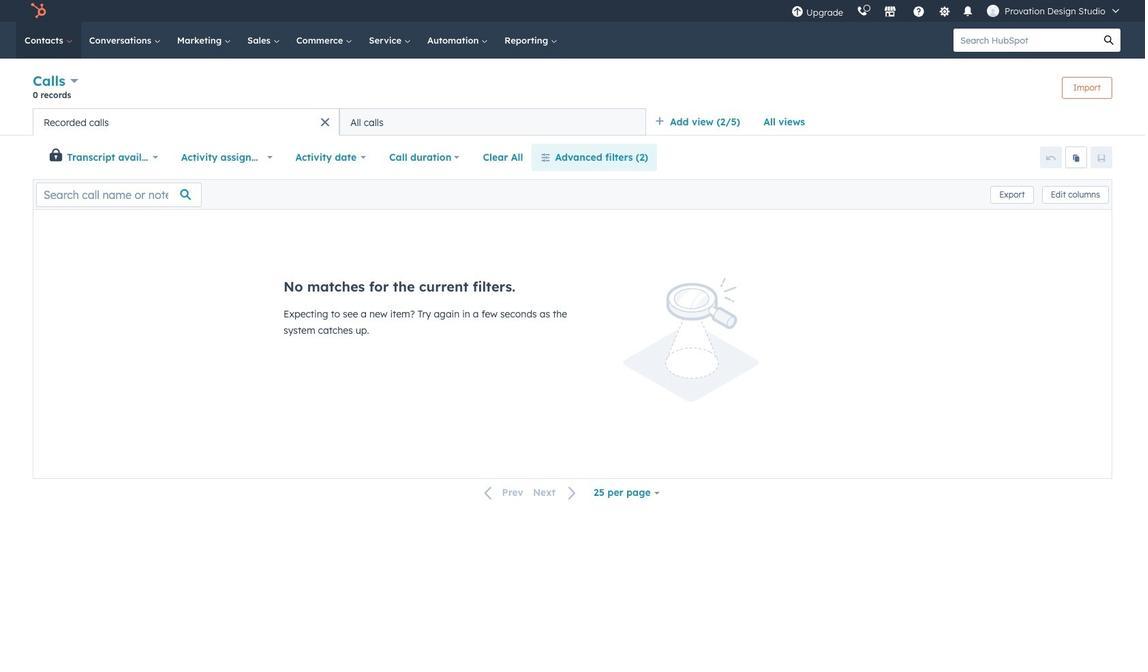 Task type: vqa. For each thing, say whether or not it's contained in the screenshot.
Search HubSpot 'search field'
yes



Task type: locate. For each thing, give the bounding box(es) containing it.
banner
[[33, 71, 1113, 108]]

Search call name or notes search field
[[36, 182, 202, 207]]

menu
[[785, 0, 1130, 22]]

pagination navigation
[[476, 484, 585, 503]]

james peterson image
[[988, 5, 1000, 17]]



Task type: describe. For each thing, give the bounding box(es) containing it.
Search HubSpot search field
[[954, 29, 1098, 52]]

marketplaces image
[[885, 6, 897, 18]]



